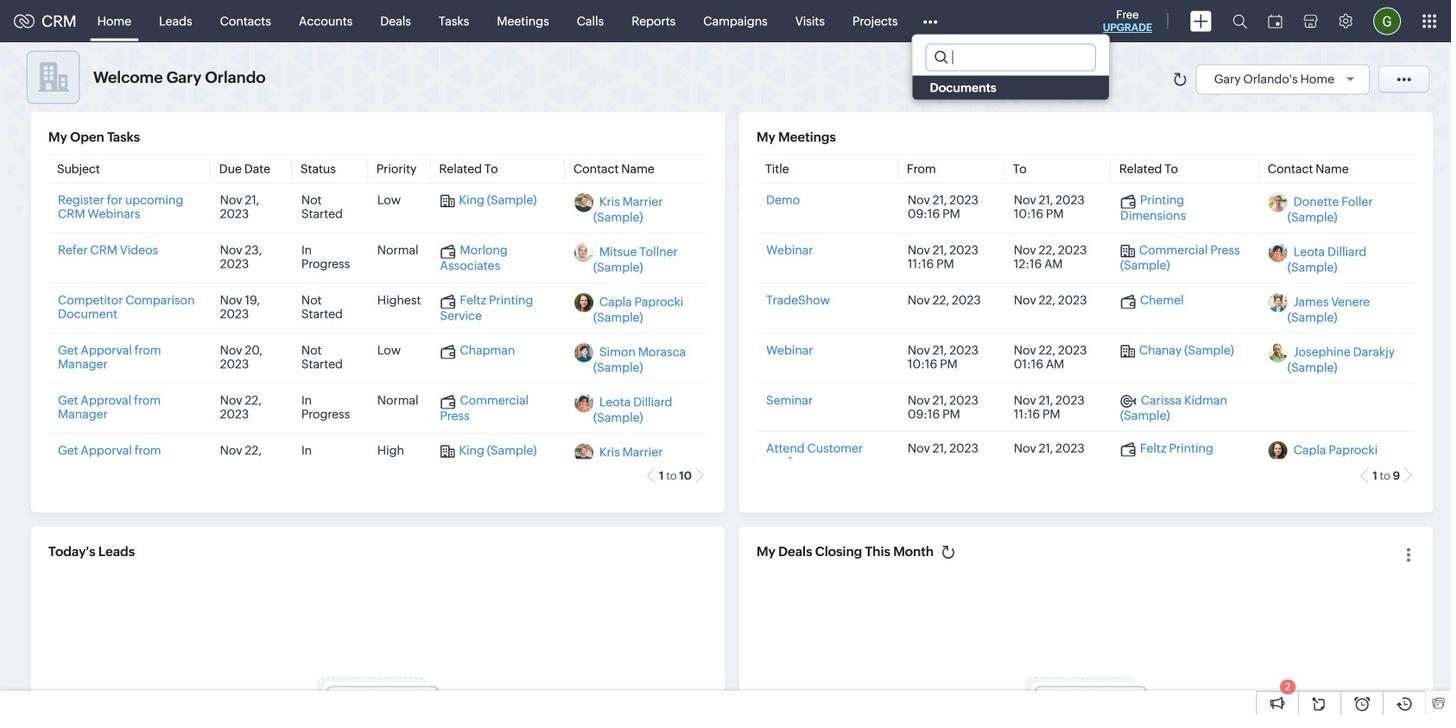 Task type: locate. For each thing, give the bounding box(es) containing it.
create menu element
[[1180, 0, 1223, 42]]

documents option
[[913, 76, 1110, 100]]

create menu image
[[1191, 11, 1212, 32]]

calendar image
[[1269, 14, 1283, 28]]

list box
[[913, 76, 1110, 100]]

search element
[[1223, 0, 1258, 42]]

profile element
[[1364, 0, 1412, 42]]



Task type: describe. For each thing, give the bounding box(es) containing it.
logo image
[[14, 14, 35, 28]]

Search Modules text field
[[927, 45, 1096, 70]]

Other Modules field
[[912, 7, 949, 35]]

search image
[[1233, 14, 1248, 29]]

profile image
[[1374, 7, 1402, 35]]



Task type: vqa. For each thing, say whether or not it's contained in the screenshot.
right Invited Meetings
no



